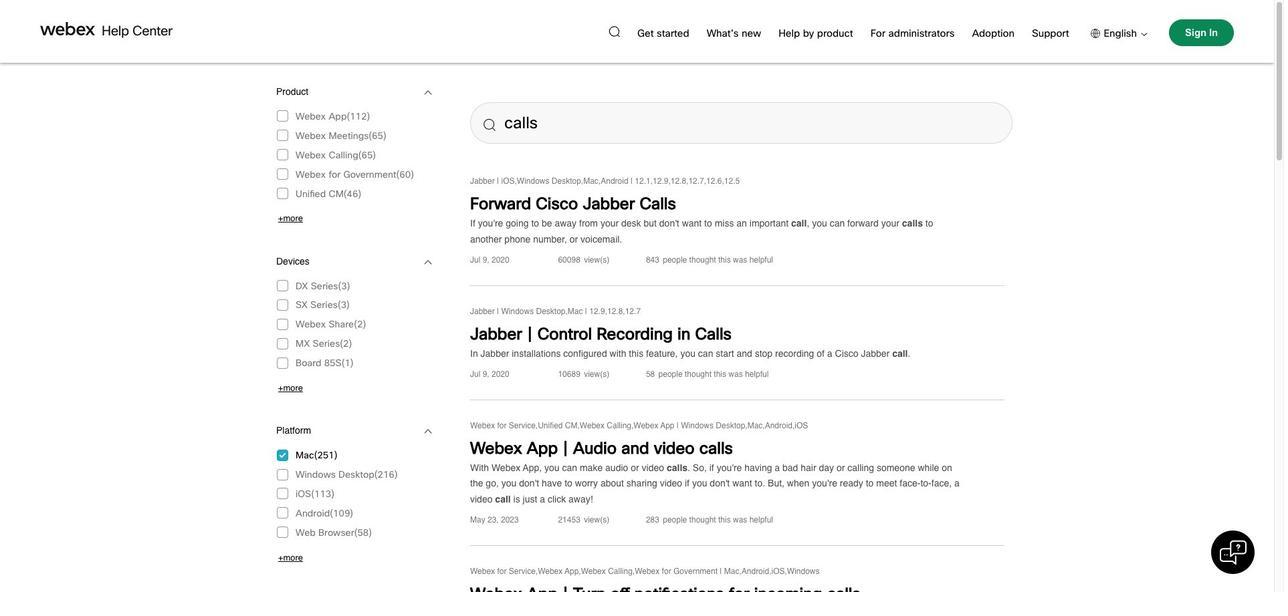 Task type: vqa. For each thing, say whether or not it's contained in the screenshot.
the bottom search icon
yes



Task type: describe. For each thing, give the bounding box(es) containing it.
chat help image
[[1220, 540, 1247, 567]]

arrow image
[[1137, 33, 1148, 36]]

webex logo image
[[40, 22, 95, 35]]

total results 253 element
[[470, 164, 1005, 593]]

1 arrow down image from the top
[[424, 84, 433, 101]]



Task type: locate. For each thing, give the bounding box(es) containing it.
search icon image
[[609, 26, 620, 37], [484, 119, 496, 131]]

arrow down image
[[424, 84, 433, 101], [424, 424, 433, 440]]

1 vertical spatial arrow down image
[[424, 424, 433, 440]]

1 vertical spatial search icon image
[[484, 119, 496, 131]]

0 vertical spatial search icon image
[[609, 26, 620, 37]]

0 horizontal spatial search icon image
[[484, 119, 496, 131]]

2 arrow down image from the top
[[424, 424, 433, 440]]

0 vertical spatial arrow down image
[[424, 84, 433, 101]]

1 horizontal spatial search icon image
[[609, 26, 620, 37]]

search-input field
[[470, 102, 1013, 144]]

arrow down image
[[424, 254, 433, 271]]



